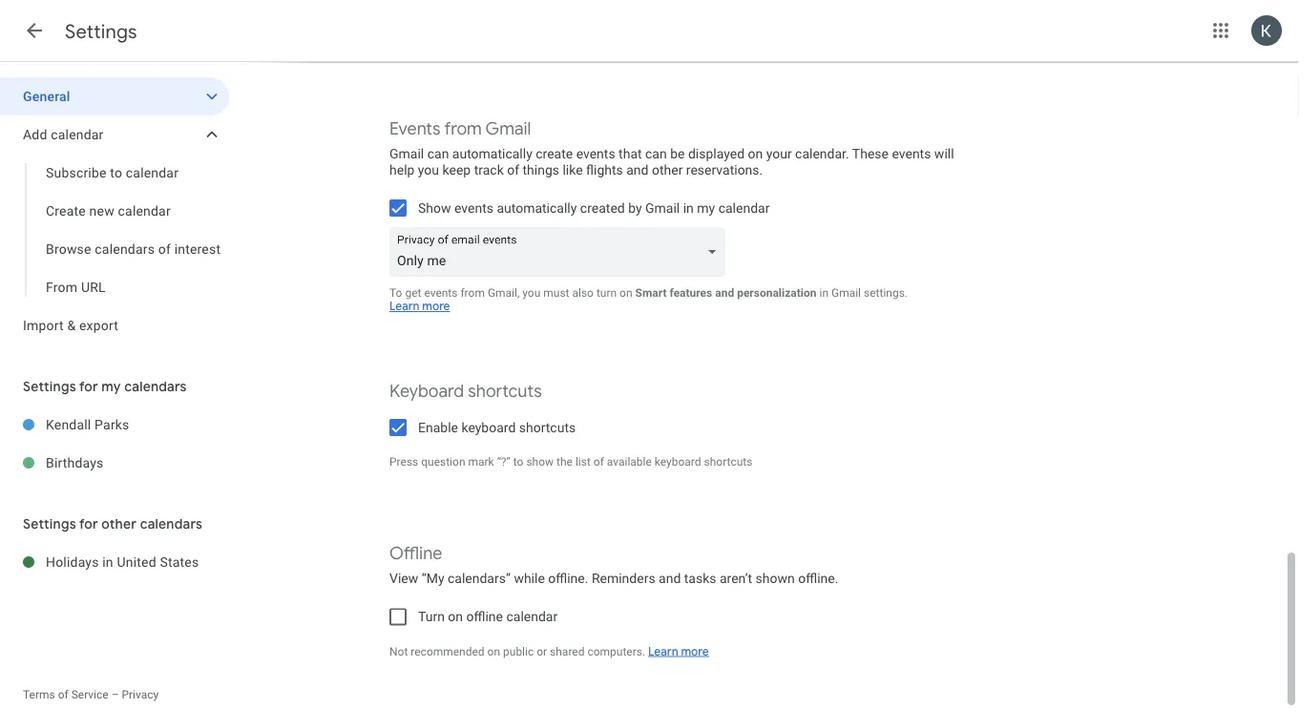 Task type: locate. For each thing, give the bounding box(es) containing it.
for up holidays
[[79, 516, 98, 533]]

1 for from the top
[[79, 378, 98, 395]]

on
[[748, 147, 763, 162], [620, 287, 633, 300], [448, 610, 463, 626], [488, 646, 501, 659]]

0 vertical spatial to
[[110, 165, 122, 181]]

learn
[[390, 300, 420, 314], [649, 645, 679, 659]]

in
[[684, 201, 694, 216], [820, 287, 829, 300], [102, 554, 113, 570]]

more
[[422, 300, 450, 314], [681, 645, 709, 659]]

2 vertical spatial and
[[659, 572, 681, 587]]

1 horizontal spatial you
[[523, 287, 541, 300]]

2 vertical spatial settings
[[23, 516, 76, 533]]

0 vertical spatial settings
[[65, 19, 137, 43]]

events inside 'to get events from gmail, you must also turn on smart features and personalization in gmail settings. learn more'
[[424, 287, 458, 300]]

0 horizontal spatial learn
[[390, 300, 420, 314]]

in right personalization
[[820, 287, 829, 300]]

settings for settings
[[65, 19, 137, 43]]

1 vertical spatial learn more link
[[649, 645, 709, 659]]

1 vertical spatial more
[[681, 645, 709, 659]]

other
[[652, 162, 683, 178], [101, 516, 137, 533]]

0 vertical spatial shortcuts
[[468, 381, 542, 403]]

0 vertical spatial learn more link
[[390, 300, 450, 314]]

more down tasks
[[681, 645, 709, 659]]

kendall parks tree item
[[0, 406, 229, 444]]

1 vertical spatial other
[[101, 516, 137, 533]]

can left be
[[646, 147, 667, 162]]

show
[[418, 201, 451, 216]]

learn more link right computers.
[[649, 645, 709, 659]]

1 offline. from the left
[[548, 572, 589, 587]]

on inside not recommended on public or shared computers. learn more
[[488, 646, 501, 659]]

and inside offline view "my calendars" while offline. reminders and tasks aren't shown offline.
[[659, 572, 681, 587]]

0 vertical spatial other
[[652, 162, 683, 178]]

also
[[573, 287, 594, 300]]

displayed
[[689, 147, 745, 162]]

events right get
[[424, 287, 458, 300]]

for
[[79, 378, 98, 395], [79, 516, 98, 533]]

2 for from the top
[[79, 516, 98, 533]]

1 vertical spatial in
[[820, 287, 829, 300]]

settings
[[65, 19, 137, 43], [23, 378, 76, 395], [23, 516, 76, 533]]

events right show
[[455, 201, 494, 216]]

calendars down create new calendar on the left
[[95, 241, 155, 257]]

learn more link left the gmail,
[[390, 300, 450, 314]]

my down reservations. at the right top of the page
[[697, 201, 716, 216]]

be
[[671, 147, 685, 162]]

to up create new calendar on the left
[[110, 165, 122, 181]]

gmail,
[[488, 287, 520, 300]]

show events automatically created by gmail in my calendar
[[418, 201, 770, 216]]

keyboard right available
[[655, 456, 702, 469]]

0 horizontal spatial you
[[418, 162, 439, 178]]

0 vertical spatial for
[[79, 378, 98, 395]]

learn up keyboard
[[390, 300, 420, 314]]

holidays in united states tree item
[[0, 543, 229, 582]]

0 horizontal spatial more
[[422, 300, 450, 314]]

import
[[23, 318, 64, 333]]

turn
[[418, 610, 445, 626]]

like
[[563, 162, 583, 178]]

in left united
[[102, 554, 113, 570]]

privacy
[[122, 689, 159, 702]]

events
[[577, 147, 616, 162], [892, 147, 932, 162], [455, 201, 494, 216], [424, 287, 458, 300]]

of
[[507, 162, 520, 178], [158, 241, 171, 257], [594, 456, 604, 469], [58, 689, 68, 702]]

from inside events from gmail gmail can automatically create events that can be displayed on your calendar. these events will help you keep track of things like flights and other reservations.
[[444, 118, 482, 140]]

not recommended on public or shared computers. learn more
[[390, 645, 709, 659]]

settings for settings for my calendars
[[23, 378, 76, 395]]

and
[[627, 162, 649, 178], [716, 287, 735, 300], [659, 572, 681, 587]]

holidays in united states link
[[46, 543, 229, 582]]

gmail
[[486, 118, 531, 140], [390, 147, 424, 162], [646, 201, 680, 216], [832, 287, 861, 300]]

0 vertical spatial my
[[697, 201, 716, 216]]

offline. right shown
[[799, 572, 839, 587]]

holidays in united states
[[46, 554, 199, 570]]

None field
[[390, 228, 733, 277]]

calendar up the or
[[507, 610, 558, 626]]

you right the help at the top of page
[[418, 162, 439, 178]]

turn on offline calendar
[[418, 610, 558, 626]]

my
[[697, 201, 716, 216], [101, 378, 121, 395]]

import & export
[[23, 318, 118, 333]]

events left 'that'
[[577, 147, 616, 162]]

0 vertical spatial you
[[418, 162, 439, 178]]

other right 'that'
[[652, 162, 683, 178]]

can down events
[[428, 147, 449, 162]]

keep
[[443, 162, 471, 178]]

calendar.
[[796, 147, 850, 162]]

mark
[[468, 456, 494, 469]]

2 horizontal spatial and
[[716, 287, 735, 300]]

learn more link
[[390, 300, 450, 314], [649, 645, 709, 659]]

interest
[[174, 241, 221, 257]]

2 horizontal spatial in
[[820, 287, 829, 300]]

calendars for other
[[140, 516, 203, 533]]

1 vertical spatial and
[[716, 287, 735, 300]]

subscribe
[[46, 165, 107, 181]]

2 vertical spatial calendars
[[140, 516, 203, 533]]

for for my
[[79, 378, 98, 395]]

1 vertical spatial settings
[[23, 378, 76, 395]]

of right track
[[507, 162, 520, 178]]

add calendar
[[23, 127, 104, 142]]

1 vertical spatial for
[[79, 516, 98, 533]]

available
[[607, 456, 652, 469]]

and inside events from gmail gmail can automatically create events that can be displayed on your calendar. these events will help you keep track of things like flights and other reservations.
[[627, 162, 649, 178]]

2 vertical spatial in
[[102, 554, 113, 570]]

automatically down things
[[497, 201, 577, 216]]

1 vertical spatial calendars
[[124, 378, 187, 395]]

1 horizontal spatial learn more link
[[649, 645, 709, 659]]

–
[[111, 689, 119, 702]]

2 offline. from the left
[[799, 572, 839, 587]]

can
[[428, 147, 449, 162], [646, 147, 667, 162]]

1 vertical spatial learn
[[649, 645, 679, 659]]

1 horizontal spatial can
[[646, 147, 667, 162]]

1 horizontal spatial keyboard
[[655, 456, 702, 469]]

shortcuts
[[468, 381, 542, 403], [519, 420, 576, 436], [704, 456, 753, 469]]

enable keyboard shortcuts
[[418, 420, 576, 436]]

my up "parks" at the bottom left of the page
[[101, 378, 121, 395]]

more inside 'to get events from gmail, you must also turn on smart features and personalization in gmail settings. learn more'
[[422, 300, 450, 314]]

0 horizontal spatial other
[[101, 516, 137, 533]]

subscribe to calendar
[[46, 165, 179, 181]]

0 vertical spatial from
[[444, 118, 482, 140]]

and right 'features'
[[716, 287, 735, 300]]

calendar up browse calendars of interest
[[118, 203, 171, 219]]

calendar
[[51, 127, 104, 142], [126, 165, 179, 181], [719, 201, 770, 216], [118, 203, 171, 219], [507, 610, 558, 626]]

birthdays
[[46, 455, 104, 471]]

keyboard up mark
[[462, 420, 516, 436]]

keyboard shortcuts
[[390, 381, 542, 403]]

and right flights at the top left of the page
[[627, 162, 649, 178]]

from
[[444, 118, 482, 140], [461, 287, 485, 300]]

gmail inside 'to get events from gmail, you must also turn on smart features and personalization in gmail settings. learn more'
[[832, 287, 861, 300]]

0 horizontal spatial learn more link
[[390, 300, 450, 314]]

0 vertical spatial learn
[[390, 300, 420, 314]]

you inside 'to get events from gmail, you must also turn on smart features and personalization in gmail settings. learn more'
[[523, 287, 541, 300]]

question
[[421, 456, 466, 469]]

settings up general tree item
[[65, 19, 137, 43]]

0 horizontal spatial to
[[110, 165, 122, 181]]

for up kendall parks
[[79, 378, 98, 395]]

personalization
[[737, 287, 817, 300]]

tasks
[[685, 572, 717, 587]]

holidays
[[46, 554, 99, 570]]

automatically inside events from gmail gmail can automatically create events that can be displayed on your calendar. these events will help you keep track of things like flights and other reservations.
[[453, 147, 533, 162]]

calendars
[[95, 241, 155, 257], [124, 378, 187, 395], [140, 516, 203, 533]]

calendars up kendall parks tree item
[[124, 378, 187, 395]]

more right get
[[422, 300, 450, 314]]

0 vertical spatial in
[[684, 201, 694, 216]]

other inside events from gmail gmail can automatically create events that can be displayed on your calendar. these events will help you keep track of things like flights and other reservations.
[[652, 162, 683, 178]]

0 horizontal spatial can
[[428, 147, 449, 162]]

calendars up states
[[140, 516, 203, 533]]

and left tasks
[[659, 572, 681, 587]]

1 horizontal spatial to
[[514, 456, 524, 469]]

0 vertical spatial automatically
[[453, 147, 533, 162]]

1 vertical spatial keyboard
[[655, 456, 702, 469]]

turn
[[597, 287, 617, 300]]

offline
[[467, 610, 503, 626]]

of left interest
[[158, 241, 171, 257]]

"my
[[422, 572, 445, 587]]

learn right computers.
[[649, 645, 679, 659]]

to right "?"
[[514, 456, 524, 469]]

settings up kendall
[[23, 378, 76, 395]]

tree containing general
[[0, 77, 229, 345]]

1 vertical spatial you
[[523, 287, 541, 300]]

you left must
[[523, 287, 541, 300]]

in down reservations. at the right top of the page
[[684, 201, 694, 216]]

events from gmail gmail can automatically create events that can be displayed on your calendar. these events will help you keep track of things like flights and other reservations.
[[390, 118, 955, 178]]

group
[[0, 154, 229, 307]]

view
[[390, 572, 419, 587]]

1 vertical spatial automatically
[[497, 201, 577, 216]]

1 horizontal spatial and
[[659, 572, 681, 587]]

tree
[[0, 77, 229, 345]]

list
[[576, 456, 591, 469]]

0 vertical spatial more
[[422, 300, 450, 314]]

1 horizontal spatial in
[[684, 201, 694, 216]]

1 horizontal spatial other
[[652, 162, 683, 178]]

1 can from the left
[[428, 147, 449, 162]]

1 vertical spatial from
[[461, 287, 485, 300]]

0 vertical spatial and
[[627, 162, 649, 178]]

1 horizontal spatial offline.
[[799, 572, 839, 587]]

1 horizontal spatial learn
[[649, 645, 679, 659]]

0 horizontal spatial and
[[627, 162, 649, 178]]

2 vertical spatial shortcuts
[[704, 456, 753, 469]]

0 vertical spatial keyboard
[[462, 420, 516, 436]]

1 vertical spatial my
[[101, 378, 121, 395]]

offline. right while
[[548, 572, 589, 587]]

0 horizontal spatial offline.
[[548, 572, 589, 587]]

kendall parks
[[46, 417, 129, 433]]

gmail left settings.
[[832, 287, 861, 300]]

add
[[23, 127, 47, 142]]

automatically left create
[[453, 147, 533, 162]]

from up keep
[[444, 118, 482, 140]]

from left the gmail,
[[461, 287, 485, 300]]

settings up holidays
[[23, 516, 76, 533]]

other up holidays in united states
[[101, 516, 137, 533]]

settings for my calendars tree
[[0, 406, 229, 482]]

parks
[[95, 417, 129, 433]]

0 horizontal spatial in
[[102, 554, 113, 570]]



Task type: describe. For each thing, give the bounding box(es) containing it.
1 horizontal spatial more
[[681, 645, 709, 659]]

in inside tree item
[[102, 554, 113, 570]]

on inside 'to get events from gmail, you must also turn on smart features and personalization in gmail settings. learn more'
[[620, 287, 633, 300]]

settings for settings for other calendars
[[23, 516, 76, 533]]

1 horizontal spatial my
[[697, 201, 716, 216]]

general
[[23, 88, 70, 104]]

from url
[[46, 279, 106, 295]]

birthdays link
[[46, 444, 229, 482]]

in inside 'to get events from gmail, you must also turn on smart features and personalization in gmail settings. learn more'
[[820, 287, 829, 300]]

from
[[46, 279, 78, 295]]

terms
[[23, 689, 55, 702]]

events
[[390, 118, 441, 140]]

0 vertical spatial calendars
[[95, 241, 155, 257]]

1 vertical spatial to
[[514, 456, 524, 469]]

to
[[390, 287, 402, 300]]

terms of service – privacy
[[23, 689, 159, 702]]

calendar up create new calendar on the left
[[126, 165, 179, 181]]

united
[[117, 554, 156, 570]]

calendars for my
[[124, 378, 187, 395]]

of right terms
[[58, 689, 68, 702]]

go back image
[[23, 19, 46, 42]]

gmail down events
[[390, 147, 424, 162]]

offline view "my calendars" while offline. reminders and tasks aren't shown offline.
[[390, 543, 839, 587]]

0 horizontal spatial my
[[101, 378, 121, 395]]

that
[[619, 147, 642, 162]]

settings for other calendars
[[23, 516, 203, 533]]

shown
[[756, 572, 795, 587]]

and inside 'to get events from gmail, you must also turn on smart features and personalization in gmail settings. learn more'
[[716, 287, 735, 300]]

terms of service link
[[23, 689, 109, 702]]

press question mark "?" to show the list of available keyboard shortcuts
[[390, 456, 753, 469]]

calendar down reservations. at the right top of the page
[[719, 201, 770, 216]]

by
[[629, 201, 642, 216]]

enable
[[418, 420, 458, 436]]

smart
[[636, 287, 667, 300]]

privacy link
[[122, 689, 159, 702]]

"?"
[[497, 456, 511, 469]]

while
[[514, 572, 545, 587]]

&
[[67, 318, 76, 333]]

browse
[[46, 241, 91, 257]]

2 can from the left
[[646, 147, 667, 162]]

learn inside 'to get events from gmail, you must also turn on smart features and personalization in gmail settings. learn more'
[[390, 300, 420, 314]]

of inside events from gmail gmail can automatically create events that can be displayed on your calendar. these events will help you keep track of things like flights and other reservations.
[[507, 162, 520, 178]]

on inside events from gmail gmail can automatically create events that can be displayed on your calendar. these events will help you keep track of things like flights and other reservations.
[[748, 147, 763, 162]]

your
[[767, 147, 792, 162]]

you inside events from gmail gmail can automatically create events that can be displayed on your calendar. these events will help you keep track of things like flights and other reservations.
[[418, 162, 439, 178]]

group containing subscribe to calendar
[[0, 154, 229, 307]]

show
[[527, 456, 554, 469]]

create
[[46, 203, 86, 219]]

export
[[79, 318, 118, 333]]

calendar up the "subscribe"
[[51, 127, 104, 142]]

1 vertical spatial shortcuts
[[519, 420, 576, 436]]

offline
[[390, 543, 443, 565]]

created
[[581, 201, 625, 216]]

events left will
[[892, 147, 932, 162]]

to get events from gmail, you must also turn on smart features and personalization in gmail settings. learn more
[[390, 287, 908, 314]]

of right list on the left of the page
[[594, 456, 604, 469]]

reservations.
[[687, 162, 763, 178]]

not
[[390, 646, 408, 659]]

url
[[81, 279, 106, 295]]

service
[[71, 689, 109, 702]]

birthdays tree item
[[0, 444, 229, 482]]

0 horizontal spatial keyboard
[[462, 420, 516, 436]]

shared
[[550, 646, 585, 659]]

create new calendar
[[46, 203, 171, 219]]

gmail up track
[[486, 118, 531, 140]]

recommended
[[411, 646, 485, 659]]

press
[[390, 456, 419, 469]]

settings for my calendars
[[23, 378, 187, 395]]

browse calendars of interest
[[46, 241, 221, 257]]

new
[[89, 203, 114, 219]]

the
[[557, 456, 573, 469]]

things
[[523, 162, 560, 178]]

track
[[474, 162, 504, 178]]

computers.
[[588, 646, 646, 659]]

will
[[935, 147, 955, 162]]

or
[[537, 646, 547, 659]]

from inside 'to get events from gmail, you must also turn on smart features and personalization in gmail settings. learn more'
[[461, 287, 485, 300]]

settings.
[[864, 287, 908, 300]]

gmail right by
[[646, 201, 680, 216]]

flights
[[586, 162, 623, 178]]

calendars"
[[448, 572, 511, 587]]

kendall
[[46, 417, 91, 433]]

keyboard
[[390, 381, 464, 403]]

settings heading
[[65, 19, 137, 43]]

public
[[503, 646, 534, 659]]

must
[[544, 287, 570, 300]]

help
[[390, 162, 415, 178]]

general tree item
[[0, 77, 229, 116]]

states
[[160, 554, 199, 570]]

aren't
[[720, 572, 753, 587]]

reminders
[[592, 572, 656, 587]]

features
[[670, 287, 713, 300]]

for for other
[[79, 516, 98, 533]]

these
[[853, 147, 889, 162]]

create
[[536, 147, 573, 162]]



Task type: vqa. For each thing, say whether or not it's contained in the screenshot.
Border
no



